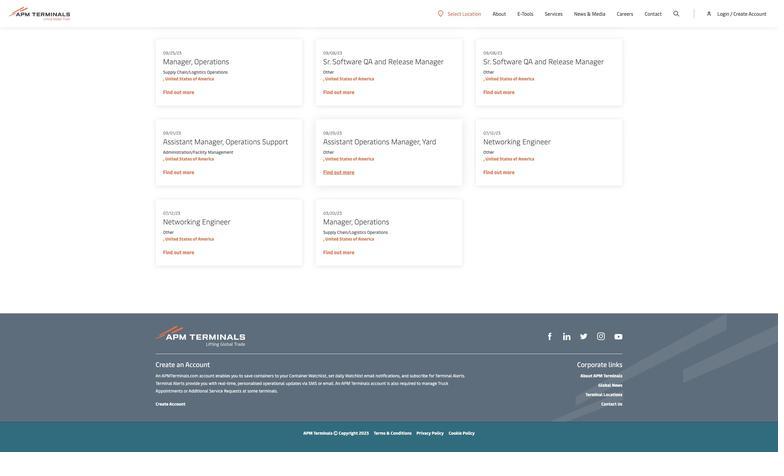 Task type: describe. For each thing, give the bounding box(es) containing it.
2 09/08/23 sr. software qa and release manager other , united states of america from the left
[[483, 50, 604, 82]]

1 horizontal spatial news
[[612, 383, 622, 389]]

0 vertical spatial networking
[[483, 137, 520, 147]]

, inside the 09/01/23 assistant manager, operations support administration/facility management , united states of america
[[163, 156, 164, 162]]

twitter image
[[580, 333, 588, 341]]

1 vertical spatial engineer
[[202, 217, 230, 227]]

conditions
[[391, 431, 412, 437]]

email
[[364, 374, 375, 379]]

careers button
[[617, 0, 633, 27]]

03/20/23 manager, operations supply chain/logistics operations , united states of america
[[323, 211, 389, 242]]

required
[[400, 381, 416, 387]]

apm terminals ⓒ copyright 2023
[[303, 431, 369, 437]]

via
[[302, 381, 307, 387]]

terminal locations
[[586, 392, 622, 398]]

alerts.
[[453, 374, 465, 379]]

subscribe
[[410, 374, 428, 379]]

1 vertical spatial you
[[201, 381, 208, 387]]

create for create account
[[156, 402, 168, 408]]

, inside 03/20/23 manager, operations supply chain/logistics operations , united states of america
[[323, 236, 324, 242]]

united inside 08/29/23 assistant operations manager, yard other , united states of america
[[325, 156, 338, 162]]

about apm terminals
[[580, 374, 622, 379]]

1 sr. from the left
[[323, 57, 331, 66]]

containers
[[254, 374, 274, 379]]

management
[[208, 150, 233, 155]]

of inside the 09/01/23 assistant manager, operations support administration/facility management , united states of america
[[193, 156, 197, 162]]

manager, inside 08/29/23 assistant operations manager, yard other , united states of america
[[391, 137, 420, 147]]

alerts
[[173, 381, 185, 387]]

manager, inside the 09/01/23 assistant manager, operations support administration/facility management , united states of america
[[194, 137, 224, 147]]

corporate
[[577, 360, 607, 370]]

news inside "dropdown button"
[[574, 10, 586, 17]]

select location button
[[438, 10, 481, 17]]

apmterminals.com
[[162, 374, 198, 379]]

supply for 03/20/23 manager, operations supply chain/logistics operations , united states of america
[[323, 230, 336, 236]]

for
[[429, 374, 434, 379]]

media
[[592, 10, 605, 17]]

cookie policy
[[449, 431, 475, 437]]

0 vertical spatial 07/12/23 networking engineer other , united states of america
[[483, 130, 551, 162]]

yard
[[422, 137, 436, 147]]

daily
[[335, 374, 344, 379]]

an
[[177, 360, 184, 370]]

services button
[[545, 0, 563, 27]]

contact us
[[601, 402, 622, 408]]

of inside 08/29/23 assistant operations manager, yard other , united states of america
[[353, 156, 357, 162]]

policy for cookie policy
[[463, 431, 475, 437]]

your
[[280, 374, 288, 379]]

terms
[[374, 431, 386, 437]]

1 horizontal spatial an
[[335, 381, 340, 387]]

watchlist
[[345, 374, 363, 379]]

united inside 03/20/23 manager, operations supply chain/logistics operations , united states of america
[[325, 236, 338, 242]]

about for about
[[493, 10, 506, 17]]

global
[[598, 383, 611, 389]]

about apm terminals link
[[580, 374, 622, 379]]

08/29/23 assistant operations manager, yard other , united states of america
[[323, 130, 436, 162]]

e-tools
[[518, 10, 533, 17]]

manager, inside 09/25/23 manager, operations supply chain/logistics operations , united states of america
[[163, 57, 192, 66]]

support
[[262, 137, 288, 147]]

appointments
[[156, 389, 183, 395]]

tools
[[522, 10, 533, 17]]

also
[[391, 381, 399, 387]]

copyright
[[339, 431, 358, 437]]

enables
[[215, 374, 230, 379]]

locations
[[604, 392, 622, 398]]

/
[[730, 10, 732, 17]]

linkedin__x28_alt_x29__3_ link
[[563, 333, 571, 341]]

2 manager from the left
[[575, 57, 604, 66]]

create an account
[[156, 360, 210, 370]]

apm inside an apmterminals.com account enables you to save containers to your container watchlist, set daily watchlist email notifications, and subscribe for terminal alerts. terminal alerts provide you with real-time, personalised operational updates via sms or email. an apm terminals account is also required to manage truck appointments or additional service requests at some terminals.
[[341, 381, 350, 387]]

chain/logistics for 03/20/23 manager, operations supply chain/logistics operations , united states of america
[[337, 230, 366, 236]]

create account link
[[156, 402, 185, 408]]

news & media
[[574, 10, 605, 17]]

0 horizontal spatial to
[[239, 374, 243, 379]]

careers
[[617, 10, 633, 17]]

email.
[[323, 381, 334, 387]]

and inside an apmterminals.com account enables you to save containers to your container watchlist, set daily watchlist email notifications, and subscribe for terminal alerts. terminal alerts provide you with real-time, personalised operational updates via sms or email. an apm terminals account is also required to manage truck appointments or additional service requests at some terminals.
[[402, 374, 409, 379]]

terms & conditions link
[[374, 431, 412, 437]]

contact for contact us
[[601, 402, 617, 408]]

linkedin image
[[563, 333, 571, 341]]

of inside 03/20/23 manager, operations supply chain/logistics operations , united states of america
[[353, 236, 357, 242]]

e-tools button
[[518, 0, 533, 27]]

0 vertical spatial account
[[749, 10, 767, 17]]

provide
[[186, 381, 200, 387]]

links
[[609, 360, 622, 370]]

operations inside the 09/01/23 assistant manager, operations support administration/facility management , united states of america
[[225, 137, 260, 147]]

1 vertical spatial 07/12/23 networking engineer other , united states of america
[[163, 211, 230, 242]]

09/01/23
[[163, 130, 181, 136]]

select
[[448, 10, 461, 17]]

instagram link
[[597, 333, 605, 341]]

09/25/23 manager, operations supply chain/logistics operations , united states of america
[[163, 50, 229, 82]]

2 horizontal spatial terminals
[[603, 374, 622, 379]]

shape link
[[546, 333, 553, 341]]

08/29/23
[[323, 130, 342, 136]]

fill 44 link
[[580, 333, 588, 341]]

administration/facility
[[163, 150, 207, 155]]

facebook image
[[546, 333, 553, 341]]

location
[[462, 10, 481, 17]]

1 horizontal spatial to
[[275, 374, 279, 379]]

truck
[[438, 381, 448, 387]]

time,
[[227, 381, 237, 387]]

0 vertical spatial create
[[734, 10, 748, 17]]

2 sr. from the left
[[483, 57, 491, 66]]

at
[[243, 389, 246, 395]]

2 vertical spatial terminals
[[313, 431, 333, 437]]

global news
[[598, 383, 622, 389]]

terminal locations link
[[586, 392, 622, 398]]

privacy policy
[[417, 431, 444, 437]]

services
[[545, 10, 563, 17]]



Task type: vqa. For each thing, say whether or not it's contained in the screenshot.
Software to the left
yes



Task type: locate. For each thing, give the bounding box(es) containing it.
2 vertical spatial terminal
[[586, 392, 603, 398]]

supply inside 03/20/23 manager, operations supply chain/logistics operations , united states of america
[[323, 230, 336, 236]]

09/08/23 sr. software qa and release manager other , united states of america
[[323, 50, 444, 82], [483, 50, 604, 82]]

is
[[387, 381, 390, 387]]

0 horizontal spatial 09/08/23 sr. software qa and release manager other , united states of america
[[323, 50, 444, 82]]

assistant inside the 09/01/23 assistant manager, operations support administration/facility management , united states of america
[[163, 137, 192, 147]]

you left the with
[[201, 381, 208, 387]]

2 software from the left
[[493, 57, 522, 66]]

chain/logistics
[[177, 69, 206, 75], [337, 230, 366, 236]]

0 horizontal spatial &
[[387, 431, 390, 437]]

terms & conditions
[[374, 431, 412, 437]]

states inside the 09/01/23 assistant manager, operations support administration/facility management , united states of america
[[179, 156, 192, 162]]

1 vertical spatial news
[[612, 383, 622, 389]]

0 horizontal spatial news
[[574, 10, 586, 17]]

login / create account link
[[706, 0, 767, 27]]

manager, inside 03/20/23 manager, operations supply chain/logistics operations , united states of america
[[323, 217, 352, 227]]

create account
[[156, 402, 185, 408]]

1 vertical spatial networking
[[163, 217, 200, 227]]

supply for 09/25/23 manager, operations supply chain/logistics operations , united states of america
[[163, 69, 176, 75]]

2 horizontal spatial terminal
[[586, 392, 603, 398]]

create right /
[[734, 10, 748, 17]]

find out more
[[483, 9, 514, 15], [163, 89, 194, 95], [323, 89, 354, 95], [483, 89, 514, 95], [163, 169, 194, 176], [323, 169, 354, 176], [483, 169, 514, 176], [163, 249, 194, 256], [323, 249, 354, 256]]

terminals.
[[259, 389, 278, 395]]

cookie policy link
[[449, 431, 475, 437]]

contact right careers
[[645, 10, 662, 17]]

1 09/08/23 sr. software qa and release manager other , united states of america from the left
[[323, 50, 444, 82]]

09/25/23
[[163, 50, 181, 56]]

to
[[239, 374, 243, 379], [275, 374, 279, 379], [417, 381, 421, 387]]

0 vertical spatial contact
[[645, 10, 662, 17]]

& for news
[[587, 10, 591, 17]]

1 horizontal spatial terminal
[[435, 374, 452, 379]]

2 vertical spatial account
[[169, 402, 185, 408]]

software
[[332, 57, 362, 66], [493, 57, 522, 66]]

& right terms
[[387, 431, 390, 437]]

america inside 08/29/23 assistant operations manager, yard other , united states of america
[[358, 156, 374, 162]]

about button
[[493, 0, 506, 27]]

09/01/23 assistant manager, operations support administration/facility management , united states of america
[[163, 130, 288, 162]]

other
[[323, 69, 334, 75], [483, 69, 494, 75], [323, 150, 334, 155], [483, 150, 494, 155], [163, 230, 174, 236]]

1 horizontal spatial and
[[402, 374, 409, 379]]

manager,
[[163, 57, 192, 66], [194, 137, 224, 147], [391, 137, 420, 147], [323, 217, 352, 227]]

terminal up the appointments
[[156, 381, 172, 387]]

2 horizontal spatial and
[[534, 57, 546, 66]]

states
[[179, 76, 192, 82], [339, 76, 352, 82], [499, 76, 512, 82], [179, 156, 192, 162], [339, 156, 352, 162], [499, 156, 512, 162], [179, 236, 192, 242], [339, 236, 352, 242]]

about
[[493, 10, 506, 17], [580, 374, 592, 379]]

supply inside 09/25/23 manager, operations supply chain/logistics operations , united states of america
[[163, 69, 176, 75]]

assistant down 08/29/23
[[323, 137, 353, 147]]

login
[[717, 10, 729, 17]]

0 horizontal spatial account
[[199, 374, 214, 379]]

, inside 09/25/23 manager, operations supply chain/logistics operations , united states of america
[[163, 76, 164, 82]]

0 vertical spatial &
[[587, 10, 591, 17]]

an up the appointments
[[156, 374, 161, 379]]

1 vertical spatial terminals
[[351, 381, 370, 387]]

0 horizontal spatial supply
[[163, 69, 176, 75]]

manage
[[422, 381, 437, 387]]

container
[[289, 374, 308, 379]]

additional
[[189, 389, 208, 395]]

cookie
[[449, 431, 462, 437]]

2 vertical spatial apm
[[303, 431, 313, 437]]

requests
[[224, 389, 242, 395]]

watchlist,
[[309, 374, 327, 379]]

an down daily
[[335, 381, 340, 387]]

with
[[209, 381, 217, 387]]

1 vertical spatial about
[[580, 374, 592, 379]]

0 horizontal spatial policy
[[432, 431, 444, 437]]

chain/logistics for 09/25/23 manager, operations supply chain/logistics operations , united states of america
[[177, 69, 206, 75]]

us
[[618, 402, 622, 408]]

or down alerts in the bottom of the page
[[184, 389, 188, 395]]

0 horizontal spatial networking
[[163, 217, 200, 227]]

terminal down global
[[586, 392, 603, 398]]

2 vertical spatial create
[[156, 402, 168, 408]]

operations inside 08/29/23 assistant operations manager, yard other , united states of america
[[354, 137, 389, 147]]

terminals up global news in the right of the page
[[603, 374, 622, 379]]

policy right cookie
[[463, 431, 475, 437]]

0 vertical spatial chain/logistics
[[177, 69, 206, 75]]

create left an
[[156, 360, 175, 370]]

0 vertical spatial engineer
[[522, 137, 551, 147]]

0 vertical spatial terminal
[[435, 374, 452, 379]]

manager, down 09/25/23
[[163, 57, 192, 66]]

find
[[483, 9, 493, 15], [163, 89, 173, 95], [323, 89, 333, 95], [483, 89, 493, 95], [163, 169, 173, 176], [323, 169, 333, 176], [483, 169, 493, 176], [163, 249, 173, 256], [323, 249, 333, 256]]

e-
[[518, 10, 522, 17]]

america inside 09/25/23 manager, operations supply chain/logistics operations , united states of america
[[198, 76, 214, 82]]

manager, down 03/20/23
[[323, 217, 352, 227]]

chain/logistics down 09/25/23
[[177, 69, 206, 75]]

0 horizontal spatial manager
[[415, 57, 444, 66]]

account
[[749, 10, 767, 17], [185, 360, 210, 370], [169, 402, 185, 408]]

sms
[[308, 381, 317, 387]]

supply down 09/25/23
[[163, 69, 176, 75]]

0 horizontal spatial engineer
[[202, 217, 230, 227]]

0 horizontal spatial or
[[184, 389, 188, 395]]

1 horizontal spatial apm
[[341, 381, 350, 387]]

apm down daily
[[341, 381, 350, 387]]

assistant for assistant manager, operations support
[[163, 137, 192, 147]]

manager, left yard
[[391, 137, 420, 147]]

1 vertical spatial create
[[156, 360, 175, 370]]

1 qa from the left
[[363, 57, 372, 66]]

1 horizontal spatial 07/12/23 networking engineer other , united states of america
[[483, 130, 551, 162]]

you up time,
[[231, 374, 238, 379]]

&
[[587, 10, 591, 17], [387, 431, 390, 437]]

terminals left ⓒ
[[313, 431, 333, 437]]

updates
[[286, 381, 301, 387]]

contact button
[[645, 0, 662, 27]]

0 horizontal spatial contact
[[601, 402, 617, 408]]

1 horizontal spatial 09/08/23 sr. software qa and release manager other , united states of america
[[483, 50, 604, 82]]

to left the 'your'
[[275, 374, 279, 379]]

contact for contact
[[645, 10, 662, 17]]

instagram image
[[597, 333, 605, 341]]

or
[[318, 381, 322, 387], [184, 389, 188, 395]]

apm down corporate links
[[593, 374, 603, 379]]

1 horizontal spatial engineer
[[522, 137, 551, 147]]

1 horizontal spatial manager
[[575, 57, 604, 66]]

1 vertical spatial chain/logistics
[[337, 230, 366, 236]]

states inside 08/29/23 assistant operations manager, yard other , united states of america
[[339, 156, 352, 162]]

0 horizontal spatial about
[[493, 10, 506, 17]]

set
[[328, 374, 334, 379]]

0 horizontal spatial terminal
[[156, 381, 172, 387]]

1 horizontal spatial about
[[580, 374, 592, 379]]

terminals down watchlist at the bottom left of page
[[351, 381, 370, 387]]

news left the media
[[574, 10, 586, 17]]

1 09/08/23 from the left
[[323, 50, 342, 56]]

1 horizontal spatial or
[[318, 381, 322, 387]]

1 horizontal spatial terminals
[[351, 381, 370, 387]]

global news link
[[598, 383, 622, 389]]

2 release from the left
[[548, 57, 573, 66]]

account down the appointments
[[169, 402, 185, 408]]

0 horizontal spatial an
[[156, 374, 161, 379]]

policy
[[432, 431, 444, 437], [463, 431, 475, 437]]

0 horizontal spatial 07/12/23
[[163, 211, 180, 216]]

1 vertical spatial supply
[[323, 230, 336, 236]]

1 software from the left
[[332, 57, 362, 66]]

0 horizontal spatial and
[[374, 57, 386, 66]]

find inside find out more link
[[483, 9, 493, 15]]

assistant for assistant operations manager, yard
[[323, 137, 353, 147]]

0 vertical spatial about
[[493, 10, 506, 17]]

about for about apm terminals
[[580, 374, 592, 379]]

2023
[[359, 431, 369, 437]]

0 horizontal spatial 09/08/23
[[323, 50, 342, 56]]

account
[[199, 374, 214, 379], [371, 381, 386, 387]]

account left is
[[371, 381, 386, 387]]

manager, up the management at the top left
[[194, 137, 224, 147]]

0 vertical spatial supply
[[163, 69, 176, 75]]

united inside the 09/01/23 assistant manager, operations support administration/facility management , united states of america
[[165, 156, 178, 162]]

1 policy from the left
[[432, 431, 444, 437]]

create for create an account
[[156, 360, 175, 370]]

save
[[244, 374, 253, 379]]

& for terms
[[387, 431, 390, 437]]

login / create account
[[717, 10, 767, 17]]

manager
[[415, 57, 444, 66], [575, 57, 604, 66]]

contact us link
[[601, 402, 622, 408]]

youtube image
[[615, 335, 622, 340]]

states inside 09/25/23 manager, operations supply chain/logistics operations , united states of america
[[179, 76, 192, 82]]

assistant inside 08/29/23 assistant operations manager, yard other , united states of america
[[323, 137, 353, 147]]

1 horizontal spatial supply
[[323, 230, 336, 236]]

engineer
[[522, 137, 551, 147], [202, 217, 230, 227]]

account up the with
[[199, 374, 214, 379]]

1 horizontal spatial qa
[[524, 57, 533, 66]]

service
[[209, 389, 223, 395]]

1 vertical spatial account
[[185, 360, 210, 370]]

ⓒ
[[333, 431, 338, 437]]

1 vertical spatial an
[[335, 381, 340, 387]]

supply down 03/20/23
[[323, 230, 336, 236]]

contact down locations
[[601, 402, 617, 408]]

to left save
[[239, 374, 243, 379]]

apm left ⓒ
[[303, 431, 313, 437]]

2 qa from the left
[[524, 57, 533, 66]]

find out more link
[[476, 0, 622, 26]]

0 vertical spatial 07/12/23
[[483, 130, 500, 136]]

apmt footer logo image
[[156, 326, 245, 347]]

an apmterminals.com account enables you to save containers to your container watchlist, set daily watchlist email notifications, and subscribe for terminal alerts. terminal alerts provide you with real-time, personalised operational updates via sms or email. an apm terminals account is also required to manage truck appointments or additional service requests at some terminals.
[[156, 374, 465, 395]]

0 horizontal spatial assistant
[[163, 137, 192, 147]]

1 horizontal spatial chain/logistics
[[337, 230, 366, 236]]

1 horizontal spatial release
[[548, 57, 573, 66]]

1 assistant from the left
[[163, 137, 192, 147]]

1 vertical spatial terminal
[[156, 381, 172, 387]]

03/20/23
[[323, 211, 342, 216]]

account right an
[[185, 360, 210, 370]]

1 vertical spatial contact
[[601, 402, 617, 408]]

states inside 03/20/23 manager, operations supply chain/logistics operations , united states of america
[[339, 236, 352, 242]]

united inside 09/25/23 manager, operations supply chain/logistics operations , united states of america
[[165, 76, 178, 82]]

1 horizontal spatial networking
[[483, 137, 520, 147]]

1 vertical spatial &
[[387, 431, 390, 437]]

0 horizontal spatial apm
[[303, 431, 313, 437]]

operational
[[263, 381, 285, 387]]

account right /
[[749, 10, 767, 17]]

to down subscribe
[[417, 381, 421, 387]]

assistant down 09/01/23
[[163, 137, 192, 147]]

1 vertical spatial apm
[[341, 381, 350, 387]]

, inside 08/29/23 assistant operations manager, yard other , united states of america
[[323, 156, 324, 162]]

1 horizontal spatial contact
[[645, 10, 662, 17]]

news
[[574, 10, 586, 17], [612, 383, 622, 389]]

1 release from the left
[[388, 57, 413, 66]]

0 horizontal spatial terminals
[[313, 431, 333, 437]]

0 vertical spatial apm
[[593, 374, 603, 379]]

1 horizontal spatial 09/08/23
[[483, 50, 502, 56]]

0 horizontal spatial 07/12/23 networking engineer other , united states of america
[[163, 211, 230, 242]]

other inside 08/29/23 assistant operations manager, yard other , united states of america
[[323, 150, 334, 155]]

america inside the 09/01/23 assistant manager, operations support administration/facility management , united states of america
[[198, 156, 214, 162]]

chain/logistics inside 03/20/23 manager, operations supply chain/logistics operations , united states of america
[[337, 230, 366, 236]]

0 vertical spatial you
[[231, 374, 238, 379]]

2 09/08/23 from the left
[[483, 50, 502, 56]]

1 horizontal spatial software
[[493, 57, 522, 66]]

1 horizontal spatial policy
[[463, 431, 475, 437]]

2 horizontal spatial to
[[417, 381, 421, 387]]

1 manager from the left
[[415, 57, 444, 66]]

of inside 09/25/23 manager, operations supply chain/logistics operations , united states of america
[[193, 76, 197, 82]]

corporate links
[[577, 360, 622, 370]]

2 policy from the left
[[463, 431, 475, 437]]

0 horizontal spatial you
[[201, 381, 208, 387]]

0 vertical spatial account
[[199, 374, 214, 379]]

0 horizontal spatial qa
[[363, 57, 372, 66]]

0 horizontal spatial software
[[332, 57, 362, 66]]

real-
[[218, 381, 227, 387]]

about down corporate
[[580, 374, 592, 379]]

& left the media
[[587, 10, 591, 17]]

release
[[388, 57, 413, 66], [548, 57, 573, 66]]

0 horizontal spatial chain/logistics
[[177, 69, 206, 75]]

0 vertical spatial terminals
[[603, 374, 622, 379]]

notifications,
[[376, 374, 401, 379]]

09/08/23
[[323, 50, 342, 56], [483, 50, 502, 56]]

some
[[247, 389, 258, 395]]

1 horizontal spatial assistant
[[323, 137, 353, 147]]

2 horizontal spatial apm
[[593, 374, 603, 379]]

chain/logistics down 03/20/23
[[337, 230, 366, 236]]

of
[[193, 76, 197, 82], [353, 76, 357, 82], [513, 76, 517, 82], [193, 156, 197, 162], [353, 156, 357, 162], [513, 156, 517, 162], [193, 236, 197, 242], [353, 236, 357, 242]]

america inside 03/20/23 manager, operations supply chain/logistics operations , united states of america
[[358, 236, 374, 242]]

1 vertical spatial account
[[371, 381, 386, 387]]

news up locations
[[612, 383, 622, 389]]

0 vertical spatial news
[[574, 10, 586, 17]]

terminal up truck
[[435, 374, 452, 379]]

about left e-
[[493, 10, 506, 17]]

create down the appointments
[[156, 402, 168, 408]]

terminals inside an apmterminals.com account enables you to save containers to your container watchlist, set daily watchlist email notifications, and subscribe for terminal alerts. terminal alerts provide you with real-time, personalised operational updates via sms or email. an apm terminals account is also required to manage truck appointments or additional service requests at some terminals.
[[351, 381, 370, 387]]

chain/logistics inside 09/25/23 manager, operations supply chain/logistics operations , united states of america
[[177, 69, 206, 75]]

1 horizontal spatial &
[[587, 10, 591, 17]]

operations
[[194, 57, 229, 66], [207, 69, 228, 75], [225, 137, 260, 147], [354, 137, 389, 147], [354, 217, 389, 227], [367, 230, 388, 236]]

united
[[165, 76, 178, 82], [325, 76, 338, 82], [485, 76, 499, 82], [165, 156, 178, 162], [325, 156, 338, 162], [485, 156, 499, 162], [165, 236, 178, 242], [325, 236, 338, 242]]

0 vertical spatial an
[[156, 374, 161, 379]]

& inside "dropdown button"
[[587, 10, 591, 17]]

,
[[163, 76, 164, 82], [323, 76, 324, 82], [483, 76, 484, 82], [163, 156, 164, 162], [323, 156, 324, 162], [483, 156, 484, 162], [163, 236, 164, 242], [323, 236, 324, 242]]

privacy policy link
[[417, 431, 444, 437]]

2 assistant from the left
[[323, 137, 353, 147]]

0 horizontal spatial release
[[388, 57, 413, 66]]

1 horizontal spatial you
[[231, 374, 238, 379]]

policy right privacy
[[432, 431, 444, 437]]

or right sms
[[318, 381, 322, 387]]

1 vertical spatial or
[[184, 389, 188, 395]]

news & media button
[[574, 0, 605, 27]]

1 horizontal spatial account
[[371, 381, 386, 387]]

0 vertical spatial or
[[318, 381, 322, 387]]

terminal
[[435, 374, 452, 379], [156, 381, 172, 387], [586, 392, 603, 398]]

policy for privacy policy
[[432, 431, 444, 437]]



